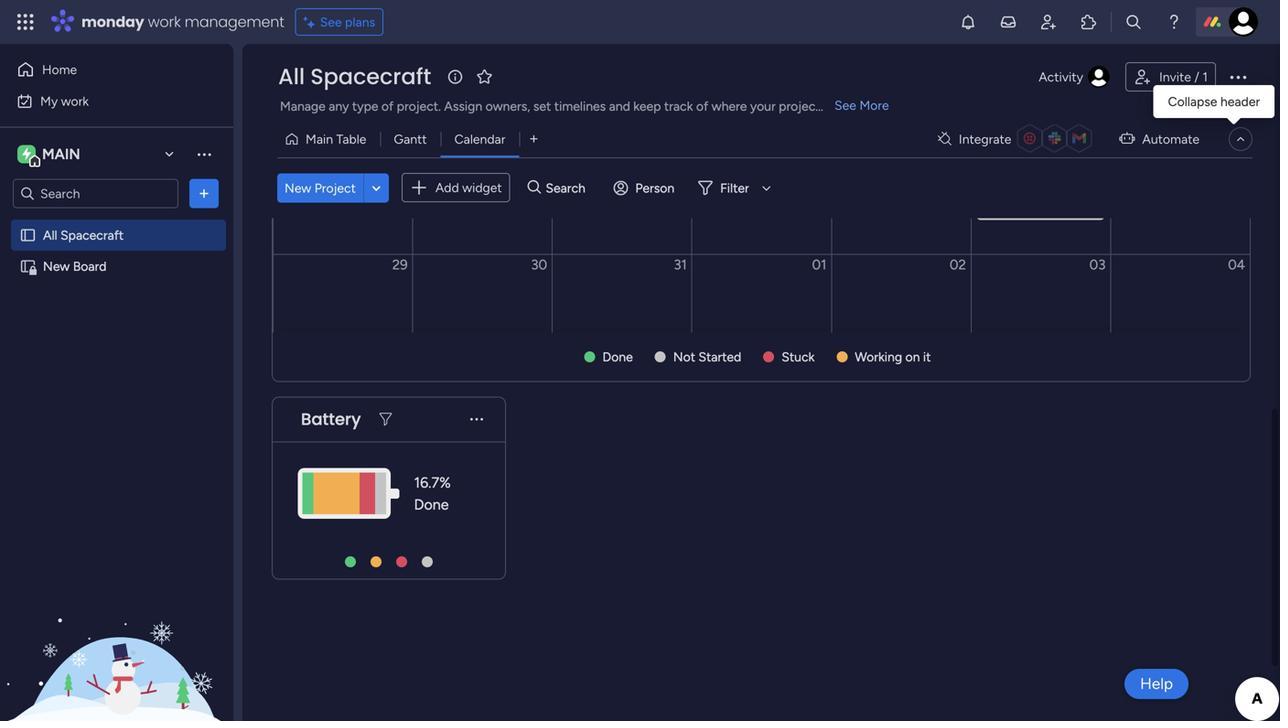 Task type: locate. For each thing, give the bounding box(es) containing it.
working
[[855, 349, 902, 365]]

noah lott image
[[1229, 7, 1258, 37]]

1 vertical spatial options image
[[195, 184, 213, 203]]

person
[[635, 180, 675, 196]]

see left more
[[835, 97, 857, 113]]

of right track
[[696, 98, 708, 114]]

work
[[148, 11, 181, 32], [61, 93, 89, 109]]

my
[[40, 93, 58, 109]]

keep
[[634, 98, 661, 114]]

home button
[[11, 55, 197, 84]]

not
[[673, 349, 696, 365]]

1 vertical spatial work
[[61, 93, 89, 109]]

main
[[306, 131, 333, 147]]

calendar button
[[441, 124, 519, 154]]

1 horizontal spatial done
[[603, 349, 633, 365]]

monday work management
[[81, 11, 284, 32]]

collapse
[[1168, 94, 1218, 109]]

1 horizontal spatial new
[[285, 180, 311, 196]]

work right my
[[61, 93, 89, 109]]

option
[[0, 219, 233, 222]]

my work
[[40, 93, 89, 109]]

see for see more
[[835, 97, 857, 113]]

lottie animation element
[[0, 536, 233, 721]]

options image down workspace options 'image' at the top of the page
[[195, 184, 213, 203]]

workspace image
[[17, 144, 36, 164], [22, 144, 31, 164]]

new for new board
[[43, 259, 70, 274]]

1 horizontal spatial of
[[696, 98, 708, 114]]

gantt
[[394, 131, 427, 147]]

project.
[[397, 98, 441, 114]]

all up manage
[[278, 61, 305, 92]]

0 horizontal spatial done
[[414, 496, 449, 514]]

new left project
[[285, 180, 311, 196]]

stuck
[[782, 349, 815, 365]]

collapse board header image
[[1234, 132, 1248, 146]]

0 horizontal spatial work
[[61, 93, 89, 109]]

invite / 1 button
[[1126, 62, 1216, 92]]

done left not
[[603, 349, 633, 365]]

see
[[320, 14, 342, 30], [835, 97, 857, 113]]

0 vertical spatial options image
[[1227, 66, 1249, 88]]

1 vertical spatial new
[[43, 259, 70, 274]]

integrate
[[959, 131, 1012, 147]]

all spacecraft up board
[[43, 227, 124, 243]]

help button
[[1125, 669, 1189, 699]]

owners,
[[486, 98, 530, 114]]

work right monday
[[148, 11, 181, 32]]

filter
[[720, 180, 749, 196]]

stands.
[[824, 98, 864, 114]]

0 horizontal spatial new
[[43, 259, 70, 274]]

spacecraft
[[310, 61, 431, 92], [60, 227, 124, 243]]

your
[[750, 98, 776, 114]]

0 vertical spatial see
[[320, 14, 342, 30]]

0 vertical spatial spacecraft
[[310, 61, 431, 92]]

0 horizontal spatial see
[[320, 14, 342, 30]]

see left "plans"
[[320, 14, 342, 30]]

new right private board image
[[43, 259, 70, 274]]

main table button
[[277, 124, 380, 154]]

new board
[[43, 259, 107, 274]]

done down 16.7%
[[414, 496, 449, 514]]

1
[[1203, 69, 1208, 85]]

dapulse integrations image
[[938, 132, 952, 146]]

1 horizontal spatial all
[[278, 61, 305, 92]]

1 vertical spatial all spacecraft
[[43, 227, 124, 243]]

invite
[[1159, 69, 1191, 85]]

spacecraft up the type
[[310, 61, 431, 92]]

0 horizontal spatial all
[[43, 227, 57, 243]]

more dots image
[[470, 413, 483, 426]]

all spacecraft up the type
[[278, 61, 431, 92]]

autopilot image
[[1120, 127, 1135, 150]]

new
[[285, 180, 311, 196], [43, 259, 70, 274]]

Search in workspace field
[[38, 183, 153, 204]]

0 horizontal spatial options image
[[195, 184, 213, 203]]

add view image
[[530, 132, 538, 146]]

list box containing all spacecraft
[[0, 216, 233, 529]]

timelines
[[554, 98, 606, 114]]

options image up header
[[1227, 66, 1249, 88]]

my work button
[[11, 86, 197, 116]]

1 vertical spatial see
[[835, 97, 857, 113]]

spacecraft up board
[[60, 227, 124, 243]]

work inside button
[[61, 93, 89, 109]]

1 horizontal spatial options image
[[1227, 66, 1249, 88]]

1 horizontal spatial all spacecraft
[[278, 61, 431, 92]]

manage any type of project. assign owners, set timelines and keep track of where your project stands.
[[280, 98, 864, 114]]

of
[[382, 98, 394, 114], [696, 98, 708, 114]]

see inside see plans button
[[320, 14, 342, 30]]

all right public board icon
[[43, 227, 57, 243]]

gantt button
[[380, 124, 441, 154]]

automate
[[1143, 131, 1200, 147]]

0 horizontal spatial of
[[382, 98, 394, 114]]

1 horizontal spatial see
[[835, 97, 857, 113]]

0 vertical spatial all
[[278, 61, 305, 92]]

all spacecraft
[[278, 61, 431, 92], [43, 227, 124, 243]]

1 horizontal spatial work
[[148, 11, 181, 32]]

new inside button
[[285, 180, 311, 196]]

on
[[906, 349, 920, 365]]

work for monday
[[148, 11, 181, 32]]

done
[[603, 349, 633, 365], [414, 496, 449, 514]]

filter button
[[691, 173, 778, 202]]

see more
[[835, 97, 889, 113]]

0 vertical spatial work
[[148, 11, 181, 32]]

header
[[1221, 94, 1260, 109]]

person button
[[606, 173, 686, 202]]

angle down image
[[372, 181, 381, 195]]

new project button
[[277, 173, 363, 202]]

new project
[[285, 180, 356, 196]]

list box
[[0, 216, 233, 529]]

0 vertical spatial done
[[603, 349, 633, 365]]

all
[[278, 61, 305, 92], [43, 227, 57, 243]]

of right the type
[[382, 98, 394, 114]]

invite members image
[[1040, 13, 1058, 31]]

options image
[[1227, 66, 1249, 88], [195, 184, 213, 203]]

1 vertical spatial done
[[414, 496, 449, 514]]

see plans button
[[295, 8, 384, 36]]

public board image
[[19, 227, 37, 244]]

0 vertical spatial new
[[285, 180, 311, 196]]

1 vertical spatial spacecraft
[[60, 227, 124, 243]]

Search field
[[541, 175, 596, 201]]

add
[[436, 180, 459, 195]]



Task type: describe. For each thing, give the bounding box(es) containing it.
v2 funnel image
[[380, 413, 392, 426]]

workspace options image
[[195, 145, 213, 163]]

more
[[860, 97, 889, 113]]

set
[[533, 98, 551, 114]]

started
[[699, 349, 742, 365]]

manage
[[280, 98, 326, 114]]

working on it
[[855, 349, 931, 365]]

invite / 1
[[1159, 69, 1208, 85]]

management
[[185, 11, 284, 32]]

select product image
[[16, 13, 35, 31]]

work for my
[[61, 93, 89, 109]]

it
[[923, 349, 931, 365]]

add widget
[[436, 180, 502, 195]]

v2 search image
[[528, 178, 541, 198]]

apps image
[[1080, 13, 1098, 31]]

battery
[[301, 408, 361, 431]]

add to favorites image
[[475, 67, 494, 86]]

16.7% done
[[414, 474, 451, 514]]

main table
[[306, 131, 366, 147]]

1 horizontal spatial spacecraft
[[310, 61, 431, 92]]

All Spacecraft field
[[274, 61, 436, 92]]

home
[[42, 62, 77, 77]]

0 vertical spatial all spacecraft
[[278, 61, 431, 92]]

private board image
[[19, 258, 37, 275]]

activity button
[[1032, 62, 1118, 92]]

1 of from the left
[[382, 98, 394, 114]]

show board description image
[[444, 68, 466, 86]]

/
[[1195, 69, 1200, 85]]

see for see plans
[[320, 14, 342, 30]]

main button
[[13, 139, 182, 170]]

not started
[[673, 349, 742, 365]]

activity
[[1039, 69, 1084, 85]]

1 workspace image from the left
[[17, 144, 36, 164]]

done inside the 16.7% done
[[414, 496, 449, 514]]

help image
[[1165, 13, 1183, 31]]

widget
[[462, 180, 502, 195]]

lottie animation image
[[0, 536, 233, 721]]

2 of from the left
[[696, 98, 708, 114]]

notifications image
[[959, 13, 977, 31]]

0 horizontal spatial spacecraft
[[60, 227, 124, 243]]

any
[[329, 98, 349, 114]]

assign
[[444, 98, 482, 114]]

plans
[[345, 14, 375, 30]]

new for new project
[[285, 180, 311, 196]]

and
[[609, 98, 630, 114]]

table
[[336, 131, 366, 147]]

1 vertical spatial all
[[43, 227, 57, 243]]

add widget button
[[402, 173, 510, 202]]

project
[[779, 98, 821, 114]]

board
[[73, 259, 107, 274]]

16.7%
[[414, 474, 451, 492]]

arrow down image
[[756, 177, 778, 199]]

type
[[352, 98, 378, 114]]

project
[[315, 180, 356, 196]]

track
[[664, 98, 693, 114]]

monday
[[81, 11, 144, 32]]

workspace selection element
[[17, 143, 83, 167]]

2 workspace image from the left
[[22, 144, 31, 164]]

0 horizontal spatial all spacecraft
[[43, 227, 124, 243]]

help
[[1140, 674, 1173, 693]]

main
[[42, 146, 80, 163]]

see more link
[[833, 96, 891, 114]]

search everything image
[[1125, 13, 1143, 31]]

inbox image
[[999, 13, 1018, 31]]

calendar
[[454, 131, 506, 147]]

see plans
[[320, 14, 375, 30]]

where
[[712, 98, 747, 114]]

collapse header
[[1168, 94, 1260, 109]]



Task type: vqa. For each thing, say whether or not it's contained in the screenshot.
leftmost SEE
yes



